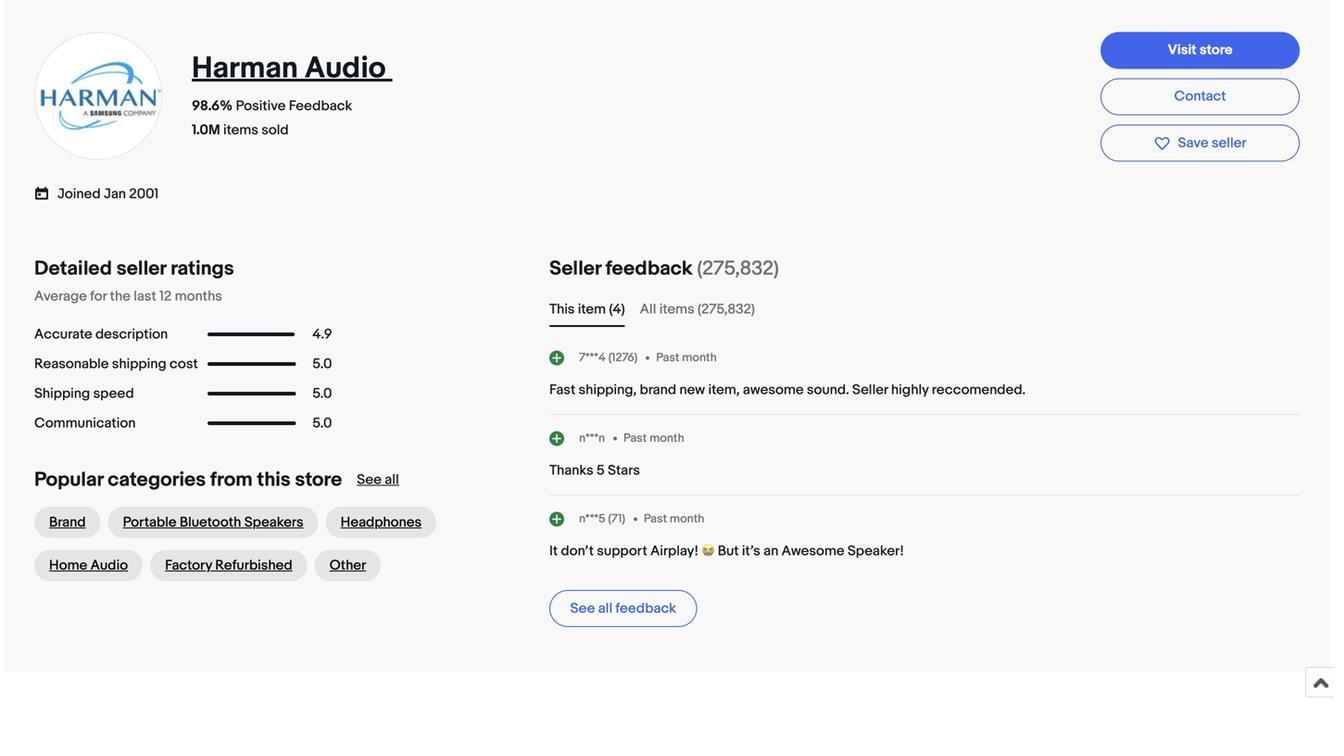 Task type: vqa. For each thing, say whether or not it's contained in the screenshot.
this at bottom
yes



Task type: locate. For each thing, give the bounding box(es) containing it.
store right visit
[[1200, 42, 1233, 58]]

all for see all feedback
[[598, 601, 613, 617]]

5
[[597, 462, 605, 479]]

an
[[764, 543, 779, 560]]

feedback down the 'support'
[[616, 601, 676, 617]]

month
[[682, 351, 717, 365], [650, 431, 684, 446], [670, 512, 705, 526]]

0 vertical spatial month
[[682, 351, 717, 365]]

see down don't
[[570, 601, 595, 617]]

1 vertical spatial all
[[598, 601, 613, 617]]

2 (275,832) from the top
[[698, 301, 755, 318]]

2 vertical spatial past
[[644, 512, 667, 526]]

1 horizontal spatial audio
[[305, 51, 386, 87]]

1 horizontal spatial seller
[[1212, 135, 1247, 151]]

past up airplay!
[[644, 512, 667, 526]]

see for see all
[[357, 472, 382, 488]]

0 horizontal spatial store
[[295, 468, 342, 492]]

audio right 'home'
[[90, 557, 128, 574]]

(275,832)
[[697, 257, 779, 281], [698, 301, 755, 318]]

seller up last
[[117, 257, 166, 281]]

save seller button
[[1101, 125, 1300, 162]]

see inside see all feedback link
[[570, 601, 595, 617]]

1 vertical spatial items
[[660, 301, 695, 318]]

0 vertical spatial see
[[357, 472, 382, 488]]

7***4
[[579, 351, 606, 365]]

1 horizontal spatial store
[[1200, 42, 1233, 58]]

portable bluetooth speakers link
[[108, 507, 318, 538]]

all
[[385, 472, 399, 488], [598, 601, 613, 617]]

month up airplay!
[[670, 512, 705, 526]]

0 horizontal spatial audio
[[90, 557, 128, 574]]

1 horizontal spatial see
[[570, 601, 595, 617]]

sold
[[262, 122, 289, 139]]

tab list containing this item (4)
[[550, 299, 1300, 320]]

contact link
[[1101, 78, 1300, 115]]

0 vertical spatial seller
[[550, 257, 601, 281]]

1 horizontal spatial seller
[[852, 382, 888, 398]]

see up headphones
[[357, 472, 382, 488]]

month down brand
[[650, 431, 684, 446]]

speed
[[93, 386, 134, 402]]

awesome
[[743, 382, 804, 398]]

5.0 for speed
[[312, 386, 332, 402]]

1 5.0 from the top
[[312, 356, 332, 373]]

average for the last 12 months
[[34, 288, 222, 305]]

audio for home audio
[[90, 557, 128, 574]]

month up new
[[682, 351, 717, 365]]

(275,832) down the "seller feedback (275,832)"
[[698, 301, 755, 318]]

items
[[223, 122, 258, 139], [660, 301, 695, 318]]

1 horizontal spatial items
[[660, 301, 695, 318]]

this
[[257, 468, 291, 492]]

(1276)
[[609, 351, 638, 365]]

see
[[357, 472, 382, 488], [570, 601, 595, 617]]

0 vertical spatial 5.0
[[312, 356, 332, 373]]

past month up stars
[[624, 431, 684, 446]]

shipping
[[34, 386, 90, 402]]

all down the 'support'
[[598, 601, 613, 617]]

3 5.0 from the top
[[312, 415, 332, 432]]

2 5.0 from the top
[[312, 386, 332, 402]]

seller
[[550, 257, 601, 281], [852, 382, 888, 398]]

past month up new
[[656, 351, 717, 365]]

see all feedback
[[570, 601, 676, 617]]

description
[[95, 326, 168, 343]]

2 vertical spatial 5.0
[[312, 415, 332, 432]]

😭
[[702, 543, 715, 560]]

store right this
[[295, 468, 342, 492]]

4.9
[[312, 326, 332, 343]]

0 vertical spatial all
[[385, 472, 399, 488]]

it don't support airplay! 😭 but it's an awesome speaker!
[[550, 543, 904, 560]]

1 vertical spatial seller
[[117, 257, 166, 281]]

shipping speed
[[34, 386, 134, 402]]

month for support
[[670, 512, 705, 526]]

1 (275,832) from the top
[[697, 257, 779, 281]]

1 vertical spatial past
[[624, 431, 647, 446]]

past
[[656, 351, 680, 365], [624, 431, 647, 446], [644, 512, 667, 526]]

5.0
[[312, 356, 332, 373], [312, 386, 332, 402], [312, 415, 332, 432]]

0 vertical spatial seller
[[1212, 135, 1247, 151]]

the
[[110, 288, 131, 305]]

accurate
[[34, 326, 92, 343]]

12
[[159, 288, 172, 305]]

2 vertical spatial month
[[670, 512, 705, 526]]

all up headphones link
[[385, 472, 399, 488]]

store
[[1200, 42, 1233, 58], [295, 468, 342, 492]]

(275,832) inside tab list
[[698, 301, 755, 318]]

popular
[[34, 468, 103, 492]]

past for support
[[644, 512, 667, 526]]

for
[[90, 288, 107, 305]]

seller left highly
[[852, 382, 888, 398]]

shipping
[[112, 356, 167, 373]]

0 horizontal spatial seller
[[117, 257, 166, 281]]

seller right save
[[1212, 135, 1247, 151]]

n***5
[[579, 512, 606, 526]]

past month up airplay!
[[644, 512, 705, 526]]

1 vertical spatial see
[[570, 601, 595, 617]]

n***n
[[579, 431, 605, 446]]

past up brand
[[656, 351, 680, 365]]

(275,832) for all items (275,832)
[[698, 301, 755, 318]]

all items (275,832)
[[640, 301, 755, 318]]

all
[[640, 301, 656, 318]]

all inside see all feedback link
[[598, 601, 613, 617]]

seller
[[1212, 135, 1247, 151], [117, 257, 166, 281]]

portable bluetooth speakers
[[123, 514, 304, 531]]

text__icon wrapper image
[[34, 184, 57, 201]]

items down the positive
[[223, 122, 258, 139]]

past month for brand
[[656, 351, 717, 365]]

5.0 for shipping
[[312, 356, 332, 373]]

audio
[[305, 51, 386, 87], [90, 557, 128, 574]]

0 vertical spatial store
[[1200, 42, 1233, 58]]

past month
[[656, 351, 717, 365], [624, 431, 684, 446], [644, 512, 705, 526]]

seller for save
[[1212, 135, 1247, 151]]

seller up this item (4)
[[550, 257, 601, 281]]

don't
[[561, 543, 594, 560]]

visit store link
[[1101, 32, 1300, 69]]

feedback
[[289, 98, 352, 114]]

joined jan 2001
[[57, 186, 159, 203]]

store inside 'link'
[[1200, 42, 1233, 58]]

tab list
[[550, 299, 1300, 320]]

1 vertical spatial 5.0
[[312, 386, 332, 402]]

2 vertical spatial past month
[[644, 512, 705, 526]]

cost
[[170, 356, 198, 373]]

0 horizontal spatial items
[[223, 122, 258, 139]]

jan
[[104, 186, 126, 203]]

past for stars
[[624, 431, 647, 446]]

brand
[[49, 514, 86, 531]]

stars
[[608, 462, 640, 479]]

see all feedback link
[[550, 590, 697, 627]]

feedback
[[606, 257, 693, 281], [616, 601, 676, 617]]

1 vertical spatial past month
[[624, 431, 684, 446]]

0 vertical spatial items
[[223, 122, 258, 139]]

home audio link
[[34, 550, 143, 582]]

0 vertical spatial (275,832)
[[697, 257, 779, 281]]

seller inside button
[[1212, 135, 1247, 151]]

1 vertical spatial (275,832)
[[698, 301, 755, 318]]

bluetooth
[[180, 514, 241, 531]]

past up stars
[[624, 431, 647, 446]]

0 vertical spatial audio
[[305, 51, 386, 87]]

1.0m
[[192, 122, 220, 139]]

sound.
[[807, 382, 849, 398]]

portable
[[123, 514, 177, 531]]

seller for detailed
[[117, 257, 166, 281]]

1 vertical spatial audio
[[90, 557, 128, 574]]

thanks
[[550, 462, 594, 479]]

0 horizontal spatial see
[[357, 472, 382, 488]]

audio up feedback
[[305, 51, 386, 87]]

1 vertical spatial month
[[650, 431, 684, 446]]

headphones
[[341, 514, 422, 531]]

0 horizontal spatial seller
[[550, 257, 601, 281]]

speaker!
[[848, 543, 904, 560]]

other
[[330, 557, 366, 574]]

past month for support
[[644, 512, 705, 526]]

home
[[49, 557, 87, 574]]

1 horizontal spatial all
[[598, 601, 613, 617]]

items right all
[[660, 301, 695, 318]]

refurbished
[[215, 557, 293, 574]]

0 horizontal spatial all
[[385, 472, 399, 488]]

1 vertical spatial feedback
[[616, 601, 676, 617]]

detailed
[[34, 257, 112, 281]]

feedback up all
[[606, 257, 693, 281]]

0 vertical spatial past month
[[656, 351, 717, 365]]

0 vertical spatial past
[[656, 351, 680, 365]]

(275,832) up all items (275,832)
[[697, 257, 779, 281]]



Task type: describe. For each thing, give the bounding box(es) containing it.
seller feedback (275,832)
[[550, 257, 779, 281]]

past month for stars
[[624, 431, 684, 446]]

categories
[[108, 468, 206, 492]]

other link
[[315, 550, 381, 582]]

item
[[578, 301, 606, 318]]

harman audio
[[192, 51, 386, 87]]

new
[[680, 382, 705, 398]]

(71)
[[608, 512, 625, 526]]

it's
[[742, 543, 761, 560]]

highly
[[891, 382, 929, 398]]

audio for harman audio
[[305, 51, 386, 87]]

joined
[[57, 186, 101, 203]]

headphones link
[[326, 507, 437, 538]]

items inside tab list
[[660, 301, 695, 318]]

visit
[[1168, 42, 1197, 58]]

98.6%
[[192, 98, 233, 114]]

reasonable shipping cost
[[34, 356, 198, 373]]

this item (4)
[[550, 301, 625, 318]]

popular categories from this store
[[34, 468, 342, 492]]

brand link
[[34, 507, 101, 538]]

past for brand
[[656, 351, 680, 365]]

see for see all feedback
[[570, 601, 595, 617]]

but
[[718, 543, 739, 560]]

1 vertical spatial store
[[295, 468, 342, 492]]

see all
[[357, 472, 399, 488]]

airplay!
[[651, 543, 699, 560]]

see all link
[[357, 472, 399, 488]]

contact
[[1175, 88, 1226, 105]]

(275,832) for seller feedback (275,832)
[[697, 257, 779, 281]]

support
[[597, 543, 647, 560]]

save
[[1178, 135, 1209, 151]]

feedback inside see all feedback link
[[616, 601, 676, 617]]

98.6% positive feedback 1.0m items sold
[[192, 98, 352, 139]]

7***4 (1276)
[[579, 351, 638, 365]]

save seller
[[1178, 135, 1247, 151]]

(4)
[[609, 301, 625, 318]]

2001
[[129, 186, 159, 203]]

month for brand
[[682, 351, 717, 365]]

last
[[134, 288, 156, 305]]

1 vertical spatial seller
[[852, 382, 888, 398]]

from
[[210, 468, 253, 492]]

fast shipping, brand new item, awesome sound. seller highly reccomended.
[[550, 382, 1026, 398]]

n***5 (71)
[[579, 512, 625, 526]]

this
[[550, 301, 575, 318]]

accurate description
[[34, 326, 168, 343]]

detailed seller ratings
[[34, 257, 234, 281]]

brand
[[640, 382, 677, 398]]

reccomended.
[[932, 382, 1026, 398]]

harman
[[192, 51, 298, 87]]

months
[[175, 288, 222, 305]]

fast
[[550, 382, 576, 398]]

average
[[34, 288, 87, 305]]

0 vertical spatial feedback
[[606, 257, 693, 281]]

items inside 98.6% positive feedback 1.0m items sold
[[223, 122, 258, 139]]

positive
[[236, 98, 286, 114]]

factory refurbished link
[[150, 550, 307, 582]]

reasonable
[[34, 356, 109, 373]]

factory
[[165, 557, 212, 574]]

visit store
[[1168, 42, 1233, 58]]

ratings
[[171, 257, 234, 281]]

home audio
[[49, 557, 128, 574]]

thanks 5 stars
[[550, 462, 640, 479]]

factory refurbished
[[165, 557, 293, 574]]

harman audio link
[[192, 51, 393, 87]]

month for stars
[[650, 431, 684, 446]]

harman audio image
[[33, 31, 163, 161]]

awesome
[[782, 543, 845, 560]]

communication
[[34, 415, 136, 432]]

item,
[[708, 382, 740, 398]]

all for see all
[[385, 472, 399, 488]]



